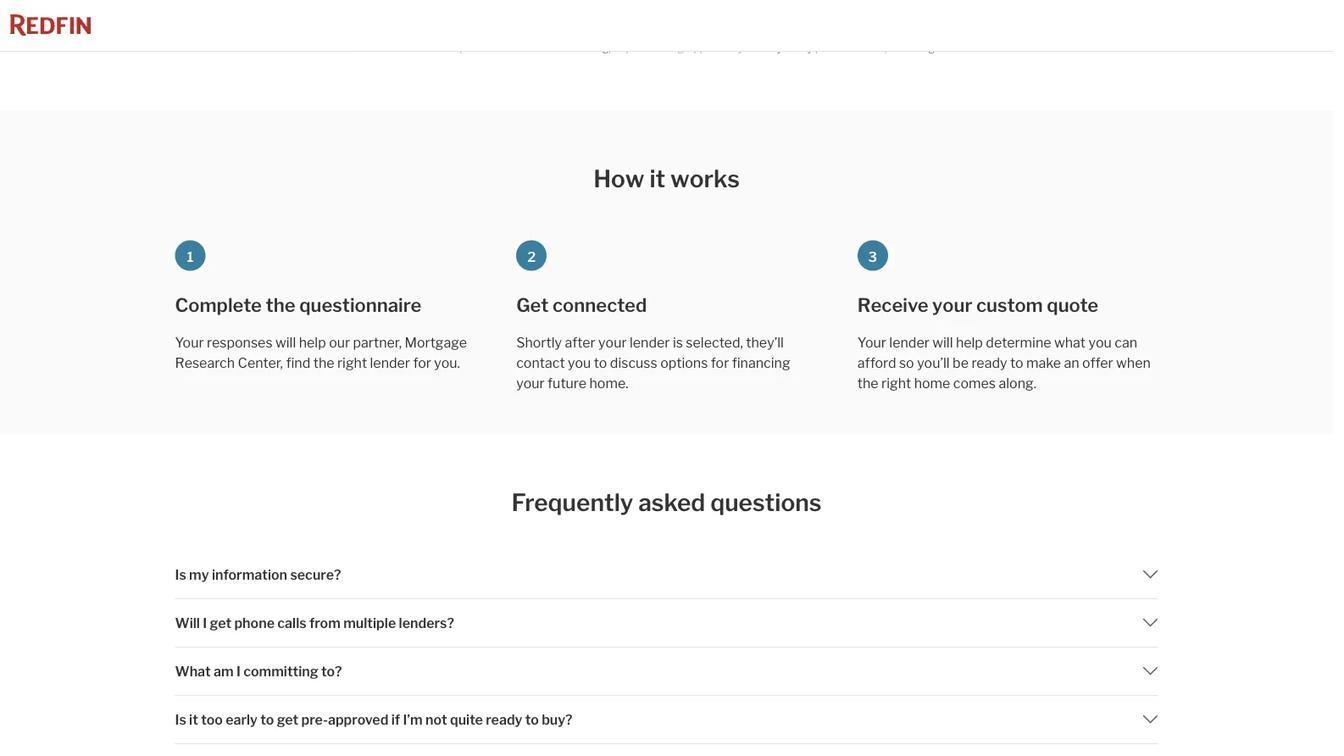 Task type: describe. For each thing, give the bounding box(es) containing it.
help for questionnaire
[[299, 335, 326, 351]]

privacy
[[747, 42, 783, 54]]

multiple
[[344, 615, 396, 631]]

shortly after your lender is selected, they'll contact you to discuss options for financing your future home.
[[517, 335, 791, 392]]

quite
[[450, 712, 483, 728]]

paid
[[435, 27, 455, 39]]

you inside shortly after your lender is selected, they'll contact you to discuss options for financing your future home.
[[568, 355, 591, 371]]

complete the questionnaire
[[175, 294, 422, 317]]

1 vertical spatial connected
[[553, 294, 647, 317]]

will i get phone calls from multiple lenders?
[[175, 615, 455, 631]]

www.nmlsconsumeraccess.org link
[[462, 42, 609, 54]]

and
[[273, 27, 290, 39]]

questionnaire
[[299, 294, 422, 317]]

to right early
[[261, 712, 274, 728]]

www.nmlsconsumeraccess.org ). equal housing opportunity. privacy policy | terms of use | licensing information
[[462, 42, 993, 54]]

you'll
[[918, 355, 950, 371]]

to up llc.
[[993, 11, 1003, 24]]

a
[[1007, 27, 1012, 39]]

get inside is it too early to get pre-approved if i'm not quite ready to buy? dropdown button
[[277, 712, 299, 728]]

asked
[[639, 489, 706, 517]]

discuss
[[610, 355, 658, 371]]

center, up information
[[938, 27, 972, 39]]

to left buy?
[[526, 712, 539, 728]]

terms
[[820, 42, 850, 54]]

mortgage up use
[[842, 27, 888, 39]]

home inside by using, you will be connected with participating members of the mortgage research center, llc network who may contact you with information related to home buying and financing. these lenders have paid to be included but are not endorsed by mortgage research center, llc or redfin. mortgage research center, llc. is a mortgage licensee - nmls id 1907 (
[[1005, 11, 1032, 24]]

1 horizontal spatial your
[[599, 335, 627, 351]]

mortgage up 'housing' on the top of the page
[[641, 27, 687, 39]]

you up use
[[857, 11, 875, 24]]

complete
[[175, 294, 262, 317]]

buying
[[1034, 11, 1066, 24]]

my
[[189, 567, 209, 583]]

not inside by using, you will be connected with participating members of the mortgage research center, llc network who may contact you with information related to home buying and financing. these lenders have paid to be included but are not endorsed by mortgage research center, llc or redfin. mortgage research center, llc. is a mortgage licensee - nmls id 1907 (
[[561, 27, 577, 39]]

our
[[329, 335, 350, 351]]

of for members
[[549, 11, 559, 24]]

ready for quite
[[486, 712, 523, 728]]

research up opportunity.
[[690, 27, 734, 39]]

future home.
[[548, 375, 629, 392]]

connected inside by using, you will be connected with participating members of the mortgage research center, llc network who may contact you with information related to home buying and financing. these lenders have paid to be included but are not endorsed by mortgage research center, llc or redfin. mortgage research center, llc. is a mortgage licensee - nmls id 1907 (
[[364, 11, 415, 24]]

1 with from the left
[[417, 11, 437, 24]]

licensing
[[890, 42, 935, 54]]

selected,
[[686, 335, 744, 351]]

partner,
[[353, 335, 402, 351]]

opportunity.
[[686, 42, 745, 54]]

your for receive
[[858, 335, 887, 351]]

an
[[1065, 355, 1080, 371]]

is for is it too early to get pre-approved if i'm not quite ready to buy?
[[175, 712, 186, 728]]

financing.
[[292, 27, 338, 39]]

have
[[410, 27, 433, 39]]

may
[[796, 11, 817, 24]]

financing
[[732, 355, 791, 371]]

how
[[594, 164, 645, 193]]

will for receive
[[933, 335, 954, 351]]

0 horizontal spatial be
[[350, 11, 362, 24]]

lender inside shortly after your lender is selected, they'll contact you to discuss options for financing your future home.
[[630, 335, 670, 351]]

frequently
[[512, 489, 634, 517]]

pre-
[[302, 712, 328, 728]]

works
[[671, 164, 740, 193]]

using,
[[282, 11, 310, 24]]

not inside dropdown button
[[426, 712, 447, 728]]

right inside your responses will help our partner, mortgage research center, find the right lender for you.
[[337, 355, 367, 371]]

make
[[1027, 355, 1062, 371]]

i inside dropdown button
[[203, 615, 207, 631]]

lenders
[[372, 27, 408, 39]]

1 horizontal spatial be
[[469, 27, 481, 39]]

but
[[526, 27, 542, 39]]

questions
[[711, 489, 822, 517]]

will i get phone calls from multiple lenders? button
[[175, 600, 1159, 647]]

if
[[392, 712, 400, 728]]

participating
[[439, 11, 499, 24]]

center, inside your responses will help our partner, mortgage research center, find the right lender for you.
[[238, 355, 283, 371]]

too
[[201, 712, 223, 728]]

to?
[[321, 663, 342, 680]]

phone
[[234, 615, 275, 631]]

will inside by using, you will be connected with participating members of the mortgage research center, llc network who may contact you with information related to home buying and financing. these lenders have paid to be included but are not endorsed by mortgage research center, llc or redfin. mortgage research center, llc. is a mortgage licensee - nmls id 1907 (
[[332, 11, 347, 24]]

your lender will help determine what you can afford so you'll be ready to make an offer when the right home comes along.
[[858, 335, 1151, 392]]

the inside your lender will help determine what you can afford so you'll be ready to make an offer when the right home comes along.
[[858, 375, 879, 392]]

www.nmlsconsumeraccess.org
[[462, 42, 609, 54]]

of for terms
[[852, 42, 862, 54]]

0 horizontal spatial your
[[517, 375, 545, 392]]

by
[[268, 11, 280, 24]]

determine
[[987, 335, 1052, 351]]

research inside your responses will help our partner, mortgage research center, find the right lender for you.
[[175, 355, 235, 371]]

ready for be
[[972, 355, 1008, 371]]

endorsed
[[579, 27, 625, 39]]

mortgage
[[1014, 27, 1061, 39]]

they'll
[[747, 335, 784, 351]]

nmls
[[388, 42, 418, 54]]

1 | from the left
[[816, 42, 818, 54]]

options
[[661, 355, 708, 371]]

by using, you will be connected with participating members of the mortgage research center, llc network who may contact you with information related to home buying and financing. these lenders have paid to be included but are not endorsed by mortgage research center, llc or redfin. mortgage research center, llc. is a mortgage licensee - nmls id 1907 (
[[268, 11, 1066, 54]]

you up financing.
[[312, 11, 330, 24]]

policy
[[785, 42, 813, 54]]

licensing information link
[[890, 42, 993, 54]]

1907
[[432, 42, 457, 54]]

center, up opportunity.
[[675, 11, 709, 24]]

2 | from the left
[[885, 42, 887, 54]]

for you.
[[413, 355, 460, 371]]

find
[[286, 355, 311, 371]]

shortly
[[517, 335, 562, 351]]

comes along.
[[954, 375, 1037, 392]]



Task type: vqa. For each thing, say whether or not it's contained in the screenshot.
bottom "get"
yes



Task type: locate. For each thing, give the bounding box(es) containing it.
your
[[175, 335, 204, 351], [858, 335, 887, 351]]

1 vertical spatial right
[[882, 375, 912, 392]]

you inside your lender will help determine what you can afford so you'll be ready to make an offer when the right home comes along.
[[1089, 335, 1112, 351]]

(
[[459, 42, 462, 54]]

center, down the network
[[737, 27, 771, 39]]

0 vertical spatial be
[[350, 11, 362, 24]]

0 horizontal spatial help
[[299, 335, 326, 351]]

research
[[628, 11, 673, 24], [690, 27, 734, 39], [891, 27, 935, 39], [175, 355, 235, 371]]

llc
[[711, 11, 730, 24], [773, 27, 792, 39]]

2 horizontal spatial will
[[933, 335, 954, 351]]

buy?
[[542, 712, 573, 728]]

-
[[382, 42, 386, 54]]

is inside is my information secure? dropdown button
[[175, 567, 186, 583]]

0 vertical spatial information
[[900, 11, 955, 24]]

1 vertical spatial contact
[[517, 355, 565, 371]]

right down our
[[337, 355, 367, 371]]

1 horizontal spatial your
[[858, 335, 887, 351]]

1 horizontal spatial will
[[332, 11, 347, 24]]

id
[[420, 42, 430, 54]]

0 vertical spatial it
[[650, 164, 666, 193]]

2 help from the left
[[956, 335, 984, 351]]

right inside your lender will help determine what you can afford so you'll be ready to make an offer when the right home comes along.
[[882, 375, 912, 392]]

it right how
[[650, 164, 666, 193]]

lender up 'so'
[[890, 335, 930, 351]]

1 horizontal spatial it
[[650, 164, 666, 193]]

i
[[203, 615, 207, 631], [237, 663, 241, 680]]

is inside by using, you will be connected with participating members of the mortgage research center, llc network who may contact you with information related to home buying and financing. these lenders have paid to be included but are not endorsed by mortgage research center, llc or redfin. mortgage research center, llc. is a mortgage licensee - nmls id 1907 (
[[997, 27, 1005, 39]]

are
[[544, 27, 559, 39]]

will up these
[[332, 11, 347, 24]]

1 vertical spatial llc
[[773, 27, 792, 39]]

licensee
[[341, 42, 380, 54]]

1 is from the top
[[175, 567, 186, 583]]

not right the i'm
[[426, 712, 447, 728]]

will inside your responses will help our partner, mortgage research center, find the right lender for you.
[[276, 335, 296, 351]]

0 horizontal spatial home
[[915, 375, 951, 392]]

1 horizontal spatial right
[[882, 375, 912, 392]]

0 vertical spatial get
[[210, 615, 232, 631]]

terms of use link
[[820, 42, 883, 54]]

1 vertical spatial ready
[[486, 712, 523, 728]]

0 horizontal spatial lender
[[370, 355, 410, 371]]

with up use
[[877, 11, 897, 24]]

be right you'll
[[953, 355, 969, 371]]

1 your from the left
[[175, 335, 204, 351]]

it
[[650, 164, 666, 193], [189, 712, 198, 728]]

0 vertical spatial your
[[933, 294, 973, 317]]

these
[[340, 27, 370, 39]]

will inside your lender will help determine what you can afford so you'll be ready to make an offer when the right home comes along.
[[933, 335, 954, 351]]

is my information secure?
[[175, 567, 341, 583]]

or
[[794, 27, 804, 39]]

1 horizontal spatial of
[[852, 42, 862, 54]]

be down the "participating"
[[469, 27, 481, 39]]

your for complete
[[175, 335, 204, 351]]

1 vertical spatial i
[[237, 663, 241, 680]]

1 horizontal spatial llc
[[773, 27, 792, 39]]

after
[[565, 335, 596, 351]]

your inside your lender will help determine what you can afford so you'll be ready to make an offer when the right home comes along.
[[858, 335, 887, 351]]

what
[[175, 663, 211, 680]]

2 your from the left
[[858, 335, 887, 351]]

1 vertical spatial get
[[277, 712, 299, 728]]

i right will at the bottom of the page
[[203, 615, 207, 631]]

the inside by using, you will be connected with participating members of the mortgage research center, llc network who may contact you with information related to home buying and financing. these lenders have paid to be included but are not endorsed by mortgage research center, llc or redfin. mortgage research center, llc. is a mortgage licensee - nmls id 1907 (
[[561, 11, 577, 24]]

your inside your responses will help our partner, mortgage research center, find the right lender for you.
[[175, 335, 204, 351]]

information
[[900, 11, 955, 24], [212, 567, 288, 583]]

help up find in the left top of the page
[[299, 335, 326, 351]]

mortgage inside your responses will help our partner, mortgage research center, find the right lender for you.
[[405, 335, 467, 351]]

0 horizontal spatial it
[[189, 712, 198, 728]]

| right use
[[885, 42, 887, 54]]

not
[[561, 27, 577, 39], [426, 712, 447, 728]]

).
[[609, 42, 614, 54]]

is my information secure? button
[[175, 551, 1159, 599]]

i right am
[[237, 663, 241, 680]]

0 vertical spatial not
[[561, 27, 577, 39]]

your responses will help our partner, mortgage research center, find the right lender for you.
[[175, 335, 467, 371]]

be
[[350, 11, 362, 24], [469, 27, 481, 39], [953, 355, 969, 371]]

0 vertical spatial ready
[[972, 355, 1008, 371]]

will for complete
[[276, 335, 296, 351]]

0 horizontal spatial ready
[[486, 712, 523, 728]]

lender up discuss
[[630, 335, 670, 351]]

is it too early to get pre-approved if i'm not quite ready to buy? button
[[175, 696, 1159, 744]]

is
[[997, 27, 1005, 39], [673, 335, 683, 351]]

1 horizontal spatial contact
[[819, 11, 855, 24]]

you
[[312, 11, 330, 24], [857, 11, 875, 24], [1089, 335, 1112, 351], [568, 355, 591, 371]]

secure?
[[290, 567, 341, 583]]

can
[[1115, 335, 1138, 351]]

0 vertical spatial llc
[[711, 11, 730, 24]]

1 horizontal spatial ready
[[972, 355, 1008, 371]]

1 horizontal spatial information
[[900, 11, 955, 24]]

what am i committing to? button
[[175, 648, 1159, 696]]

connected up after
[[553, 294, 647, 317]]

who
[[774, 11, 794, 24]]

your down complete
[[175, 335, 204, 351]]

home inside your lender will help determine what you can afford so you'll be ready to make an offer when the right home comes along.
[[915, 375, 951, 392]]

will up find in the left top of the page
[[276, 335, 296, 351]]

it inside dropdown button
[[189, 712, 198, 728]]

not right are
[[561, 27, 577, 39]]

0 vertical spatial contact
[[819, 11, 855, 24]]

information inside by using, you will be connected with participating members of the mortgage research center, llc network who may contact you with information related to home buying and financing. these lenders have paid to be included but are not endorsed by mortgage research center, llc or redfin. mortgage research center, llc. is a mortgage licensee - nmls id 1907 (
[[900, 11, 955, 24]]

1 vertical spatial information
[[212, 567, 288, 583]]

0 horizontal spatial your
[[175, 335, 204, 351]]

from
[[309, 615, 341, 631]]

help for custom quote
[[956, 335, 984, 351]]

ready inside your lender will help determine what you can afford so you'll be ready to make an offer when the right home comes along.
[[972, 355, 1008, 371]]

lender inside your responses will help our partner, mortgage research center, find the right lender for you.
[[370, 355, 410, 371]]

get
[[517, 294, 549, 317]]

i inside "dropdown button"
[[237, 663, 241, 680]]

information up licensing information link at the right of the page
[[900, 11, 955, 24]]

is left "too"
[[175, 712, 186, 728]]

is left a
[[997, 27, 1005, 39]]

2 vertical spatial your
[[517, 375, 545, 392]]

for
[[711, 355, 730, 371]]

| down redfin.
[[816, 42, 818, 54]]

1 vertical spatial is
[[175, 712, 186, 728]]

0 horizontal spatial |
[[816, 42, 818, 54]]

is inside is it too early to get pre-approved if i'm not quite ready to buy? dropdown button
[[175, 712, 186, 728]]

help inside your responses will help our partner, mortgage research center, find the right lender for you.
[[299, 335, 326, 351]]

1 vertical spatial home
[[915, 375, 951, 392]]

to inside shortly after your lender is selected, they'll contact you to discuss options for financing your future home.
[[594, 355, 607, 371]]

use
[[864, 42, 883, 54]]

offer
[[1083, 355, 1114, 371]]

information up phone
[[212, 567, 288, 583]]

to down determine
[[1011, 355, 1024, 371]]

0 horizontal spatial not
[[426, 712, 447, 728]]

0 horizontal spatial with
[[417, 11, 437, 24]]

be up these
[[350, 11, 362, 24]]

0 vertical spatial right
[[337, 355, 367, 371]]

0 horizontal spatial i
[[203, 615, 207, 631]]

be inside your lender will help determine what you can afford so you'll be ready to make an offer when the right home comes along.
[[953, 355, 969, 371]]

you up offer
[[1089, 335, 1112, 351]]

1 horizontal spatial is
[[997, 27, 1005, 39]]

related
[[957, 11, 991, 24]]

research up licensing
[[891, 27, 935, 39]]

lenders?
[[399, 615, 455, 631]]

custom quote
[[977, 294, 1099, 317]]

1 vertical spatial not
[[426, 712, 447, 728]]

will
[[332, 11, 347, 24], [276, 335, 296, 351], [933, 335, 954, 351]]

contact inside shortly after your lender is selected, they'll contact you to discuss options for financing your future home.
[[517, 355, 565, 371]]

when
[[1117, 355, 1151, 371]]

get connected
[[517, 294, 647, 317]]

it for is
[[189, 712, 198, 728]]

connected
[[364, 11, 415, 24], [553, 294, 647, 317]]

1 horizontal spatial help
[[956, 335, 984, 351]]

approved
[[328, 712, 389, 728]]

right
[[337, 355, 367, 371], [882, 375, 912, 392]]

2 is from the top
[[175, 712, 186, 728]]

2 with from the left
[[877, 11, 897, 24]]

0 vertical spatial of
[[549, 11, 559, 24]]

2 horizontal spatial be
[[953, 355, 969, 371]]

you down after
[[568, 355, 591, 371]]

is inside shortly after your lender is selected, they'll contact you to discuss options for financing your future home.
[[673, 335, 683, 351]]

research down responses
[[175, 355, 235, 371]]

lender down the partner,
[[370, 355, 410, 371]]

the down afford
[[858, 375, 879, 392]]

1 horizontal spatial connected
[[553, 294, 647, 317]]

what am i committing to?
[[175, 663, 342, 680]]

get left the pre-
[[277, 712, 299, 728]]

llc up "privacy policy" link
[[773, 27, 792, 39]]

1 vertical spatial of
[[852, 42, 862, 54]]

what
[[1055, 335, 1086, 351]]

responses
[[207, 335, 273, 351]]

it for how
[[650, 164, 666, 193]]

0 vertical spatial home
[[1005, 11, 1032, 24]]

0 horizontal spatial is
[[673, 335, 683, 351]]

1 vertical spatial be
[[469, 27, 481, 39]]

0 horizontal spatial get
[[210, 615, 232, 631]]

contact down shortly
[[517, 355, 565, 371]]

get inside will i get phone calls from multiple lenders? dropdown button
[[210, 615, 232, 631]]

mortgage up endorsed
[[579, 11, 626, 24]]

receive your custom quote
[[858, 294, 1099, 317]]

1 vertical spatial it
[[189, 712, 198, 728]]

help
[[299, 335, 326, 351], [956, 335, 984, 351]]

afford
[[858, 355, 897, 371]]

to up (
[[457, 27, 467, 39]]

1 vertical spatial your
[[599, 335, 627, 351]]

the right members
[[561, 11, 577, 24]]

to up future home.
[[594, 355, 607, 371]]

home down you'll
[[915, 375, 951, 392]]

of left use
[[852, 42, 862, 54]]

center,
[[675, 11, 709, 24], [737, 27, 771, 39], [938, 27, 972, 39], [238, 355, 283, 371]]

0 vertical spatial i
[[203, 615, 207, 631]]

1 horizontal spatial home
[[1005, 11, 1032, 24]]

ready inside dropdown button
[[486, 712, 523, 728]]

will up you'll
[[933, 335, 954, 351]]

contact inside by using, you will be connected with participating members of the mortgage research center, llc network who may contact you with information related to home buying and financing. these lenders have paid to be included but are not endorsed by mortgage research center, llc or redfin. mortgage research center, llc. is a mortgage licensee - nmls id 1907 (
[[819, 11, 855, 24]]

the inside your responses will help our partner, mortgage research center, find the right lender for you.
[[313, 355, 335, 371]]

1 horizontal spatial get
[[277, 712, 299, 728]]

included
[[483, 27, 524, 39]]

with up "have"
[[417, 11, 437, 24]]

is up 'options' at top
[[673, 335, 683, 351]]

equal
[[616, 42, 643, 54]]

0 vertical spatial is
[[175, 567, 186, 583]]

llc up opportunity.
[[711, 11, 730, 24]]

so
[[900, 355, 915, 371]]

0 horizontal spatial right
[[337, 355, 367, 371]]

1 help from the left
[[299, 335, 326, 351]]

0 horizontal spatial connected
[[364, 11, 415, 24]]

lender
[[630, 335, 670, 351], [890, 335, 930, 351], [370, 355, 410, 371]]

lender inside your lender will help determine what you can afford so you'll be ready to make an offer when the right home comes along.
[[890, 335, 930, 351]]

frequently asked questions
[[512, 489, 822, 517]]

the right find in the left top of the page
[[313, 355, 335, 371]]

home
[[1005, 11, 1032, 24], [915, 375, 951, 392]]

of inside by using, you will be connected with participating members of the mortgage research center, llc network who may contact you with information related to home buying and financing. these lenders have paid to be included but are not endorsed by mortgage research center, llc or redfin. mortgage research center, llc. is a mortgage licensee - nmls id 1907 (
[[549, 11, 559, 24]]

0 horizontal spatial of
[[549, 11, 559, 24]]

network
[[732, 11, 772, 24]]

the
[[561, 11, 577, 24], [266, 294, 296, 317], [313, 355, 335, 371], [858, 375, 879, 392]]

research up by
[[628, 11, 673, 24]]

1 horizontal spatial |
[[885, 42, 887, 54]]

2 horizontal spatial your
[[933, 294, 973, 317]]

1 horizontal spatial not
[[561, 27, 577, 39]]

0 horizontal spatial contact
[[517, 355, 565, 371]]

ready right "quite"
[[486, 712, 523, 728]]

the up responses
[[266, 294, 296, 317]]

1 horizontal spatial i
[[237, 663, 241, 680]]

ready up comes along.
[[972, 355, 1008, 371]]

of up are
[[549, 11, 559, 24]]

ready
[[972, 355, 1008, 371], [486, 712, 523, 728]]

i'm
[[403, 712, 423, 728]]

your down shortly
[[517, 375, 545, 392]]

it left "too"
[[189, 712, 198, 728]]

your up afford
[[858, 335, 887, 351]]

connected up lenders
[[364, 11, 415, 24]]

llc.
[[974, 27, 995, 39]]

to inside your lender will help determine what you can afford so you'll be ready to make an offer when the right home comes along.
[[1011, 355, 1024, 371]]

get right will at the bottom of the page
[[210, 615, 232, 631]]

your right receive
[[933, 294, 973, 317]]

0 vertical spatial connected
[[364, 11, 415, 24]]

2 vertical spatial be
[[953, 355, 969, 371]]

is left my
[[175, 567, 186, 583]]

information inside dropdown button
[[212, 567, 288, 583]]

your up discuss
[[599, 335, 627, 351]]

center, down responses
[[238, 355, 283, 371]]

to
[[993, 11, 1003, 24], [457, 27, 467, 39], [594, 355, 607, 371], [1011, 355, 1024, 371], [261, 712, 274, 728], [526, 712, 539, 728]]

mortgage up for you.
[[405, 335, 467, 351]]

1 horizontal spatial lender
[[630, 335, 670, 351]]

privacy policy link
[[747, 42, 813, 54]]

0 horizontal spatial information
[[212, 567, 288, 583]]

is for is my information secure?
[[175, 567, 186, 583]]

information
[[937, 42, 993, 54]]

home up a
[[1005, 11, 1032, 24]]

contact up redfin.
[[819, 11, 855, 24]]

members
[[501, 11, 547, 24]]

help inside your lender will help determine what you can afford so you'll be ready to make an offer when the right home comes along.
[[956, 335, 984, 351]]

right down 'so'
[[882, 375, 912, 392]]

1 horizontal spatial with
[[877, 11, 897, 24]]

committing
[[244, 663, 319, 680]]

0 horizontal spatial will
[[276, 335, 296, 351]]

housing
[[645, 42, 684, 54]]

0 horizontal spatial llc
[[711, 11, 730, 24]]

0 vertical spatial is
[[997, 27, 1005, 39]]

by
[[627, 27, 638, 39]]

calls
[[278, 615, 307, 631]]

help down receive your custom quote
[[956, 335, 984, 351]]

early
[[226, 712, 258, 728]]

1 vertical spatial is
[[673, 335, 683, 351]]

is it too early to get pre-approved if i'm not quite ready to buy?
[[175, 712, 573, 728]]

2 horizontal spatial lender
[[890, 335, 930, 351]]



